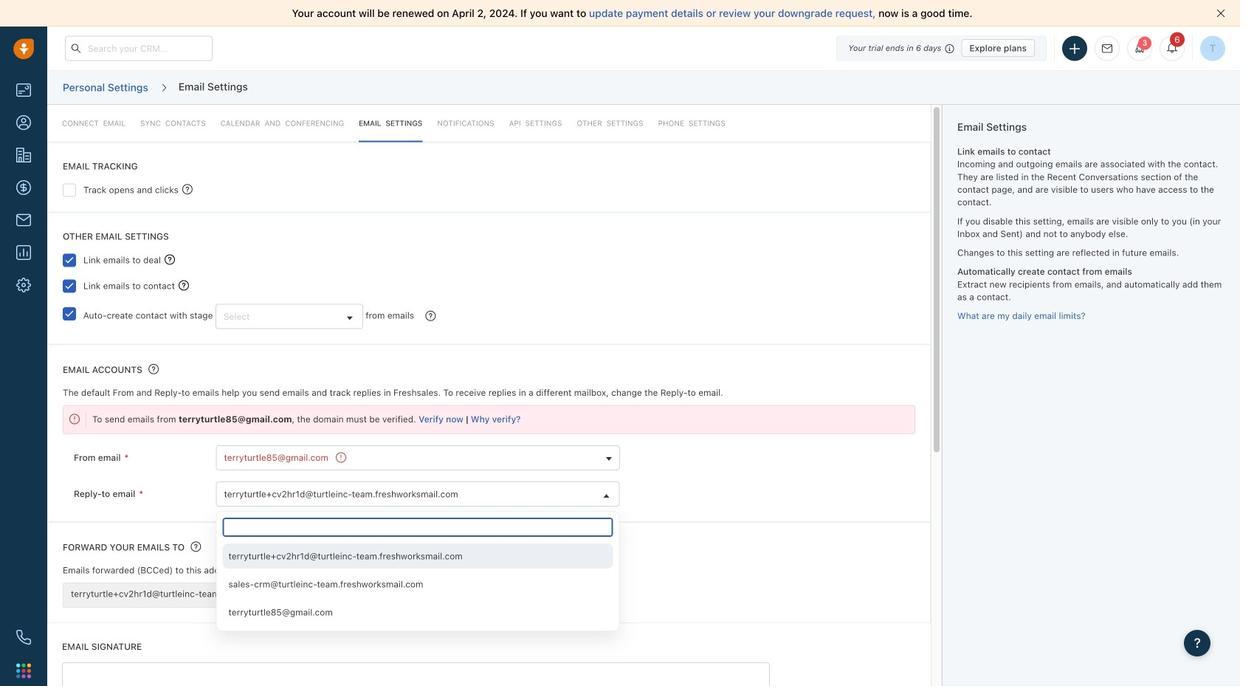 Task type: describe. For each thing, give the bounding box(es) containing it.
Search your CRM... text field
[[65, 36, 213, 61]]

close image
[[1217, 9, 1226, 18]]

3 option from the top
[[223, 600, 613, 625]]

click to learn how to link emails to contacts image
[[179, 280, 189, 291]]

0 vertical spatial question circled image
[[149, 363, 159, 375]]

2 option from the top
[[223, 572, 613, 597]]

freshworks switcher image
[[16, 663, 31, 678]]

phone image
[[16, 630, 31, 645]]

click to learn how to link conversations to deals image
[[165, 254, 175, 265]]

send email image
[[1103, 44, 1113, 53]]



Task type: locate. For each thing, give the bounding box(es) containing it.
1 option from the top
[[223, 544, 613, 569]]

phone element
[[9, 623, 38, 652]]

question circled image
[[182, 183, 193, 195], [426, 310, 436, 322]]

None text field
[[223, 518, 613, 537]]

1 horizontal spatial question circled image
[[191, 541, 201, 553]]

1 vertical spatial option
[[223, 572, 613, 597]]

option
[[223, 544, 613, 569], [223, 572, 613, 597], [223, 600, 613, 625]]

1 vertical spatial question circled image
[[426, 310, 436, 322]]

question circled image
[[149, 363, 159, 375], [191, 541, 201, 553]]

0 horizontal spatial question circled image
[[182, 183, 193, 195]]

tab panel
[[47, 105, 931, 686]]

tab list
[[47, 105, 931, 142]]

1 horizontal spatial question circled image
[[426, 310, 436, 322]]

1 vertical spatial question circled image
[[191, 541, 201, 553]]

list box
[[223, 544, 613, 625]]

2 vertical spatial option
[[223, 600, 613, 625]]

0 horizontal spatial question circled image
[[149, 363, 159, 375]]

0 vertical spatial option
[[223, 544, 613, 569]]

0 vertical spatial question circled image
[[182, 183, 193, 195]]



Task type: vqa. For each thing, say whether or not it's contained in the screenshot.
row
no



